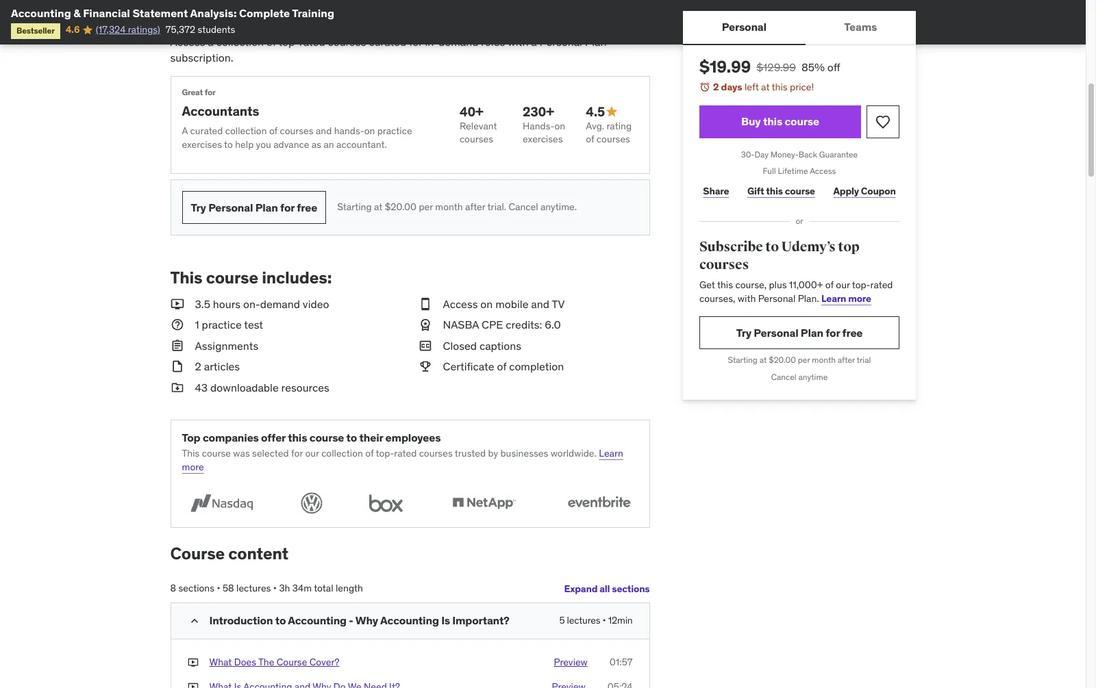 Task type: vqa. For each thing, say whether or not it's contained in the screenshot.
the 75,372 students
yes



Task type: locate. For each thing, give the bounding box(es) containing it.
cancel inside the starting at $20.00 per month after trial cancel anytime
[[771, 372, 796, 383]]

2 horizontal spatial rated
[[870, 279, 893, 291]]

and left tv
[[531, 297, 550, 311]]

this for buy
[[763, 114, 782, 128]]

important?
[[453, 614, 510, 628]]

course up back
[[785, 114, 819, 128]]

1 vertical spatial more
[[182, 461, 204, 473]]

accountant.
[[337, 138, 387, 151]]

and
[[316, 125, 332, 137], [531, 297, 550, 311]]

companies
[[203, 431, 259, 445]]

of down complete
[[267, 35, 276, 49]]

for inside the access a collection of top-rated courses curated for in-demand roles with a personal plan subscription.
[[409, 35, 423, 49]]

and inside great for accountants a curated collection of courses and hands-on practice exercises to help you advance as an accountant.
[[316, 125, 332, 137]]

plan for try personal plan for free link to the right
[[801, 326, 823, 340]]

personal button
[[683, 11, 805, 44]]

1 horizontal spatial and
[[531, 297, 550, 311]]

of down their
[[365, 448, 374, 460]]

teams button
[[805, 11, 916, 44]]

4.5
[[586, 103, 605, 120]]

on right 230+
[[555, 120, 566, 132]]

course down lifetime at top right
[[785, 185, 815, 197]]

after left trial
[[838, 355, 855, 366]]

courses up advance
[[280, 125, 314, 137]]

access inside 30-day money-back guarantee full lifetime access
[[810, 166, 836, 176]]

0 vertical spatial demand
[[439, 35, 479, 49]]

0 vertical spatial top-
[[279, 35, 300, 49]]

courses down relevant
[[460, 133, 493, 145]]

plan inside the access a collection of top-rated courses curated for in-demand roles with a personal plan subscription.
[[585, 35, 607, 49]]

cancel left anytime
[[771, 372, 796, 383]]

the
[[258, 657, 274, 669]]

1 horizontal spatial try personal plan for free
[[736, 326, 863, 340]]

8 sections • 58 lectures • 3h 34m total length
[[170, 583, 363, 595]]

closed
[[443, 339, 477, 353]]

2 a from the left
[[531, 35, 537, 49]]

small image for certificate
[[418, 359, 432, 375]]

access inside the access a collection of top-rated courses curated for in-demand roles with a personal plan subscription.
[[170, 35, 205, 49]]

you
[[256, 138, 271, 151]]

accounting up bestseller
[[11, 6, 71, 20]]

1 vertical spatial at
[[374, 201, 383, 213]]

cancel right trial.
[[509, 201, 538, 213]]

2 horizontal spatial access
[[810, 166, 836, 176]]

learn more right plan.
[[821, 293, 871, 305]]

small image
[[418, 297, 432, 312], [418, 318, 432, 333], [170, 359, 184, 375], [418, 359, 432, 375], [170, 380, 184, 395]]

lifetime
[[778, 166, 808, 176]]

0 horizontal spatial and
[[316, 125, 332, 137]]

learn for subscribe to udemy's top courses
[[821, 293, 846, 305]]

0 vertical spatial this
[[170, 267, 203, 289]]

our right 11,000+
[[836, 279, 850, 291]]

1 horizontal spatial access
[[443, 297, 478, 311]]

this
[[772, 81, 788, 93], [763, 114, 782, 128], [766, 185, 783, 197], [717, 279, 733, 291], [288, 431, 307, 445]]

demand left roles at the top left
[[439, 35, 479, 49]]

at for starting at $20.00 per month after trial cancel anytime
[[759, 355, 767, 366]]

1 vertical spatial try personal plan for free
[[736, 326, 863, 340]]

0 vertical spatial learn
[[821, 293, 846, 305]]

and up 'an'
[[316, 125, 332, 137]]

courses down employees
[[419, 448, 453, 460]]

personal up the $19.99
[[722, 20, 766, 34]]

0 vertical spatial after
[[465, 201, 486, 213]]

1 vertical spatial access
[[810, 166, 836, 176]]

1 vertical spatial starting
[[728, 355, 758, 366]]

1 vertical spatial curated
[[190, 125, 223, 137]]

on
[[555, 120, 566, 132], [364, 125, 375, 137], [481, 297, 493, 311]]

1 vertical spatial free
[[842, 326, 863, 340]]

try personal plan for free link inside thrive in your career element
[[182, 191, 326, 224]]

-
[[349, 614, 353, 628]]

0 vertical spatial try personal plan for free link
[[182, 191, 326, 224]]

after
[[465, 201, 486, 213], [838, 355, 855, 366]]

1 vertical spatial xsmall image
[[187, 681, 198, 689]]

1 horizontal spatial on
[[481, 297, 493, 311]]

1 horizontal spatial course
[[277, 657, 307, 669]]

on inside great for accountants a curated collection of courses and hands-on practice exercises to help you advance as an accountant.
[[364, 125, 375, 137]]

courses inside avg. rating of courses
[[597, 133, 630, 145]]

practice up accountant.
[[377, 125, 412, 137]]

with right roles at the top left
[[508, 35, 529, 49]]

sections inside 'dropdown button'
[[612, 583, 650, 595]]

0 horizontal spatial •
[[217, 583, 220, 595]]

2
[[713, 81, 719, 93], [195, 360, 201, 374]]

access down back
[[810, 166, 836, 176]]

this down top on the left of page
[[182, 448, 200, 460]]

at inside thrive in your career element
[[374, 201, 383, 213]]

to left help
[[224, 138, 233, 151]]

a up subscription.
[[208, 35, 214, 49]]

$20.00 inside thrive in your career element
[[385, 201, 417, 213]]

1 horizontal spatial curated
[[369, 35, 407, 49]]

on up the cpe
[[481, 297, 493, 311]]

0 horizontal spatial starting
[[337, 201, 372, 213]]

for left in-
[[409, 35, 423, 49]]

on up accountant.
[[364, 125, 375, 137]]

0 vertical spatial at
[[761, 81, 770, 93]]

30-day money-back guarantee full lifetime access
[[741, 149, 858, 176]]

1 vertical spatial course
[[277, 657, 307, 669]]

more inside learn more
[[182, 461, 204, 473]]

1 horizontal spatial accounting
[[288, 614, 347, 628]]

2 days left at this price!
[[713, 81, 814, 93]]

2 right the alarm image
[[713, 81, 719, 93]]

$129.99
[[756, 60, 796, 74]]

this for this course includes:
[[170, 267, 203, 289]]

1 vertical spatial with
[[738, 293, 756, 305]]

0 horizontal spatial try
[[191, 201, 206, 214]]

2 vertical spatial at
[[759, 355, 767, 366]]

3.5 hours on-demand video
[[195, 297, 329, 311]]

0 vertical spatial and
[[316, 125, 332, 137]]

try inside thrive in your career element
[[191, 201, 206, 214]]

2 up 43
[[195, 360, 201, 374]]

more for top companies offer this course to their employees
[[182, 461, 204, 473]]

of down avg.
[[586, 133, 595, 145]]

days
[[721, 81, 742, 93]]

0 horizontal spatial plan
[[255, 201, 278, 214]]

1 vertical spatial month
[[812, 355, 836, 366]]

1 practice test
[[195, 318, 263, 332]]

0 vertical spatial 2
[[713, 81, 719, 93]]

courses down rating
[[597, 133, 630, 145]]

avg.
[[586, 120, 605, 132]]

try personal plan for free link up the starting at $20.00 per month after trial cancel anytime
[[699, 317, 899, 350]]

a
[[208, 35, 214, 49], [531, 35, 537, 49]]

1 vertical spatial practice
[[202, 318, 242, 332]]

for down advance
[[280, 201, 295, 214]]

sections right the all
[[612, 583, 650, 595]]

1 horizontal spatial practice
[[377, 125, 412, 137]]

starting down accountant.
[[337, 201, 372, 213]]

sections right 8
[[178, 583, 215, 595]]

this inside 'link'
[[766, 185, 783, 197]]

11,000+
[[789, 279, 823, 291]]

starting down courses,
[[728, 355, 758, 366]]

try personal plan for free link down you
[[182, 191, 326, 224]]

of right 11,000+
[[825, 279, 834, 291]]

month inside thrive in your career element
[[435, 201, 463, 213]]

training
[[292, 6, 334, 20]]

this right gift
[[766, 185, 783, 197]]

of
[[267, 35, 276, 49], [269, 125, 278, 137], [586, 133, 595, 145], [825, 279, 834, 291], [497, 360, 507, 374], [365, 448, 374, 460]]

free up trial
[[842, 326, 863, 340]]

closed captions
[[443, 339, 522, 353]]

courses inside subscribe to udemy's top courses
[[699, 256, 749, 273]]

2 vertical spatial collection
[[322, 448, 363, 460]]

collection inside the access a collection of top-rated courses curated for in-demand roles with a personal plan subscription.
[[216, 35, 264, 49]]

this up courses,
[[717, 279, 733, 291]]

0 vertical spatial access
[[170, 35, 205, 49]]

exercises down hands-
[[523, 133, 563, 145]]

to
[[224, 138, 233, 151], [765, 238, 779, 256], [347, 431, 357, 445], [275, 614, 286, 628]]

1 horizontal spatial demand
[[439, 35, 479, 49]]

0 horizontal spatial learn more
[[182, 448, 624, 473]]

this inside button
[[763, 114, 782, 128]]

demand inside the access a collection of top-rated courses curated for in-demand roles with a personal plan subscription.
[[439, 35, 479, 49]]

personal inside get this course, plus 11,000+ of our top-rated courses, with personal plan.
[[758, 293, 796, 305]]

1 horizontal spatial try
[[736, 326, 751, 340]]

0 horizontal spatial accounting
[[11, 6, 71, 20]]

starting inside the starting at $20.00 per month after trial cancel anytime
[[728, 355, 758, 366]]

starting inside thrive in your career element
[[337, 201, 372, 213]]

hands-
[[523, 120, 555, 132]]

learn more link for subscribe to udemy's top courses
[[821, 293, 871, 305]]

learn more down employees
[[182, 448, 624, 473]]

0 horizontal spatial more
[[182, 461, 204, 473]]

try personal plan for free
[[191, 201, 317, 214], [736, 326, 863, 340]]

1 vertical spatial our
[[305, 448, 319, 460]]

cancel inside thrive in your career element
[[509, 201, 538, 213]]

curated left in-
[[369, 35, 407, 49]]

0 horizontal spatial learn
[[599, 448, 624, 460]]

0 vertical spatial collection
[[216, 35, 264, 49]]

0 horizontal spatial try personal plan for free
[[191, 201, 317, 214]]

per inside the starting at $20.00 per month after trial cancel anytime
[[798, 355, 810, 366]]

learn more link for top companies offer this course to their employees
[[182, 448, 624, 473]]

access up subscription.
[[170, 35, 205, 49]]

courses down training
[[328, 35, 366, 49]]

0 horizontal spatial lectures
[[236, 583, 271, 595]]

share button
[[699, 178, 733, 205]]

1 horizontal spatial exercises
[[523, 133, 563, 145]]

accounting left is
[[380, 614, 439, 628]]

tab list
[[683, 11, 916, 45]]

to inside subscribe to udemy's top courses
[[765, 238, 779, 256]]

for right the great
[[205, 87, 215, 97]]

try for try personal plan for free link inside thrive in your career element
[[191, 201, 206, 214]]

after for trial.
[[465, 201, 486, 213]]

try personal plan for free for try personal plan for free link to the right
[[736, 326, 863, 340]]

mobile
[[496, 297, 529, 311]]

practice up assignments
[[202, 318, 242, 332]]

credits:
[[506, 318, 542, 332]]

what does the course cover?
[[209, 657, 340, 669]]

top- down their
[[376, 448, 394, 460]]

month for trial.
[[435, 201, 463, 213]]

0 vertical spatial more
[[848, 293, 871, 305]]

per inside thrive in your career element
[[419, 201, 433, 213]]

a
[[182, 125, 188, 137]]

after left trial.
[[465, 201, 486, 213]]

demand down includes: at the top left of the page
[[260, 297, 300, 311]]

0 horizontal spatial practice
[[202, 318, 242, 332]]

expand
[[564, 583, 598, 595]]

0 vertical spatial practice
[[377, 125, 412, 137]]

0 horizontal spatial learn more link
[[182, 448, 624, 473]]

small image for 2
[[170, 359, 184, 375]]

exercises down a
[[182, 138, 222, 151]]

curated inside great for accountants a curated collection of courses and hands-on practice exercises to help you advance as an accountant.
[[190, 125, 223, 137]]

small image
[[605, 105, 619, 119], [170, 297, 184, 312], [170, 318, 184, 333], [170, 338, 184, 354], [418, 338, 432, 354], [187, 615, 201, 629]]

month up anytime
[[812, 355, 836, 366]]

2 horizontal spatial top-
[[852, 279, 870, 291]]

1 horizontal spatial our
[[836, 279, 850, 291]]

starting for starting at $20.00 per month after trial. cancel anytime.
[[337, 201, 372, 213]]

0 vertical spatial our
[[836, 279, 850, 291]]

rated
[[300, 35, 325, 49], [870, 279, 893, 291], [394, 448, 417, 460]]

access for access on mobile and tv
[[443, 297, 478, 311]]

gift this course
[[747, 185, 815, 197]]

1 vertical spatial collection
[[225, 125, 267, 137]]

cancel for anytime.
[[509, 201, 538, 213]]

at for starting at $20.00 per month after trial. cancel anytime.
[[374, 201, 383, 213]]

0 vertical spatial curated
[[369, 35, 407, 49]]

for
[[409, 35, 423, 49], [205, 87, 215, 97], [280, 201, 295, 214], [826, 326, 840, 340], [291, 448, 303, 460]]

1 horizontal spatial lectures
[[567, 615, 601, 627]]

75,372
[[166, 24, 195, 36]]

2 horizontal spatial accounting
[[380, 614, 439, 628]]

plan for try personal plan for free link inside thrive in your career element
[[255, 201, 278, 214]]

this for gift
[[766, 185, 783, 197]]

small image for 1 practice test
[[170, 318, 184, 333]]

2 horizontal spatial on
[[555, 120, 566, 132]]

learn more for top companies offer this course to their employees
[[182, 448, 624, 473]]

1 horizontal spatial rated
[[394, 448, 417, 460]]

month inside the starting at $20.00 per month after trial cancel anytime
[[812, 355, 836, 366]]

0 horizontal spatial access
[[170, 35, 205, 49]]

courses
[[328, 35, 366, 49], [280, 125, 314, 137], [460, 133, 493, 145], [597, 133, 630, 145], [699, 256, 749, 273], [419, 448, 453, 460]]

teams
[[844, 20, 877, 34]]

top-
[[279, 35, 300, 49], [852, 279, 870, 291], [376, 448, 394, 460]]

this up 3.5
[[170, 267, 203, 289]]

of up you
[[269, 125, 278, 137]]

0 vertical spatial rated
[[300, 35, 325, 49]]

of down captions
[[497, 360, 507, 374]]

1 sections from the left
[[178, 583, 215, 595]]

total
[[314, 583, 333, 595]]

0 horizontal spatial exercises
[[182, 138, 222, 151]]

box image
[[363, 491, 409, 517]]

• left 3h 34m
[[273, 583, 277, 595]]

at inside the starting at $20.00 per month after trial cancel anytime
[[759, 355, 767, 366]]

2 horizontal spatial •
[[603, 615, 606, 627]]

1 vertical spatial top-
[[852, 279, 870, 291]]

course right the
[[277, 657, 307, 669]]

collection down their
[[322, 448, 363, 460]]

try personal plan for free down plan.
[[736, 326, 863, 340]]

after inside thrive in your career element
[[465, 201, 486, 213]]

2 vertical spatial plan
[[801, 326, 823, 340]]

learn more link right plan.
[[821, 293, 871, 305]]

3.5
[[195, 297, 210, 311]]

with
[[508, 35, 529, 49], [738, 293, 756, 305]]

worldwide.
[[551, 448, 597, 460]]

0 horizontal spatial $20.00
[[385, 201, 417, 213]]

0 vertical spatial free
[[297, 201, 317, 214]]

buy this course button
[[699, 105, 861, 138]]

to left udemy's
[[765, 238, 779, 256]]

1 horizontal spatial free
[[842, 326, 863, 340]]

0 horizontal spatial after
[[465, 201, 486, 213]]

0 horizontal spatial try personal plan for free link
[[182, 191, 326, 224]]

for up anytime
[[826, 326, 840, 340]]

collection
[[216, 35, 264, 49], [225, 125, 267, 137], [322, 448, 363, 460]]

nasdaq image
[[182, 491, 261, 517]]

preview
[[554, 657, 588, 669]]

try personal plan for free down you
[[191, 201, 317, 214]]

for inside great for accountants a curated collection of courses and hands-on practice exercises to help you advance as an accountant.
[[205, 87, 215, 97]]

advance
[[274, 138, 309, 151]]

01:57
[[610, 657, 633, 669]]

lectures right '5'
[[567, 615, 601, 627]]

lectures right 58
[[236, 583, 271, 595]]

learn right worldwide.
[[599, 448, 624, 460]]

xsmall image
[[187, 657, 198, 670], [187, 681, 198, 689]]

certificate of completion
[[443, 360, 564, 374]]

rating
[[607, 120, 632, 132]]

course up 8
[[170, 544, 225, 565]]

this inside get this course, plus 11,000+ of our top-rated courses, with personal plan.
[[717, 279, 733, 291]]

to down 8 sections • 58 lectures • 3h 34m total length
[[275, 614, 286, 628]]

cancel
[[509, 201, 538, 213], [771, 372, 796, 383]]

on inside 230+ hands-on exercises
[[555, 120, 566, 132]]

0 vertical spatial month
[[435, 201, 463, 213]]

learn inside learn more
[[599, 448, 624, 460]]

curated right a
[[190, 125, 223, 137]]

1 horizontal spatial starting
[[728, 355, 758, 366]]

apply
[[833, 185, 859, 197]]

a right roles at the top left
[[531, 35, 537, 49]]

access up nasba
[[443, 297, 478, 311]]

1 vertical spatial learn more link
[[182, 448, 624, 473]]

0 vertical spatial plan
[[585, 35, 607, 49]]

2 sections from the left
[[612, 583, 650, 595]]

1 horizontal spatial after
[[838, 355, 855, 366]]

collection down thrive in your career
[[216, 35, 264, 49]]

this right buy
[[763, 114, 782, 128]]

• for 8
[[217, 583, 220, 595]]

at
[[761, 81, 770, 93], [374, 201, 383, 213], [759, 355, 767, 366]]

collection up help
[[225, 125, 267, 137]]

why
[[356, 614, 378, 628]]

selected
[[252, 448, 289, 460]]

learn right plan.
[[821, 293, 846, 305]]

0 horizontal spatial a
[[208, 35, 214, 49]]

1 horizontal spatial a
[[531, 35, 537, 49]]

personal down plus
[[758, 293, 796, 305]]

• left 58
[[217, 583, 220, 595]]

more down top on the left of page
[[182, 461, 204, 473]]

top- inside the access a collection of top-rated courses curated for in-demand roles with a personal plan subscription.
[[279, 35, 300, 49]]

0 vertical spatial starting
[[337, 201, 372, 213]]

top
[[838, 238, 860, 256]]

coupon
[[861, 185, 896, 197]]

free down as
[[297, 201, 317, 214]]

after inside the starting at $20.00 per month after trial cancel anytime
[[838, 355, 855, 366]]

month
[[435, 201, 463, 213], [812, 355, 836, 366]]

practice inside great for accountants a curated collection of courses and hands-on practice exercises to help you advance as an accountant.
[[377, 125, 412, 137]]

0 horizontal spatial curated
[[190, 125, 223, 137]]

1 horizontal spatial learn more link
[[821, 293, 871, 305]]

day
[[755, 149, 769, 159]]

1 vertical spatial this
[[182, 448, 200, 460]]

accounting
[[11, 6, 71, 20], [288, 614, 347, 628], [380, 614, 439, 628]]

learn for top companies offer this course to their employees
[[599, 448, 624, 460]]

$20.00 for starting at $20.00 per month after trial cancel anytime
[[769, 355, 796, 366]]

2 horizontal spatial plan
[[801, 326, 823, 340]]

$20.00 inside the starting at $20.00 per month after trial cancel anytime
[[769, 355, 796, 366]]

2 vertical spatial access
[[443, 297, 478, 311]]

0 vertical spatial learn more link
[[821, 293, 871, 305]]

0 horizontal spatial 2
[[195, 360, 201, 374]]

0 horizontal spatial free
[[297, 201, 317, 214]]

learn more link down employees
[[182, 448, 624, 473]]

top- down top on the right top of the page
[[852, 279, 870, 291]]

1 vertical spatial cancel
[[771, 372, 796, 383]]

more right plan.
[[848, 293, 871, 305]]

courses down subscribe
[[699, 256, 749, 273]]

expand all sections button
[[564, 576, 650, 603]]

with down course,
[[738, 293, 756, 305]]

try personal plan for free inside thrive in your career element
[[191, 201, 317, 214]]

our down top companies offer this course to their employees
[[305, 448, 319, 460]]

free inside thrive in your career element
[[297, 201, 317, 214]]

1 vertical spatial $20.00
[[769, 355, 796, 366]]

1 horizontal spatial with
[[738, 293, 756, 305]]

• left 12min
[[603, 615, 606, 627]]

accounting down the total
[[288, 614, 347, 628]]

bestseller
[[16, 26, 55, 36]]

top- down career
[[279, 35, 300, 49]]

course inside 'link'
[[785, 185, 815, 197]]

of inside great for accountants a curated collection of courses and hands-on practice exercises to help you advance as an accountant.
[[269, 125, 278, 137]]

1 vertical spatial demand
[[260, 297, 300, 311]]



Task type: describe. For each thing, give the bounding box(es) containing it.
anytime
[[798, 372, 828, 383]]

courses inside 40+ relevant courses
[[460, 133, 493, 145]]

small image for assignments
[[170, 338, 184, 354]]

includes:
[[262, 267, 332, 289]]

businesses
[[501, 448, 548, 460]]

personal up the starting at $20.00 per month after trial cancel anytime
[[754, 326, 798, 340]]

small image for 3.5 hours on-demand video
[[170, 297, 184, 312]]

all
[[600, 583, 610, 595]]

volkswagen image
[[297, 491, 327, 517]]

video
[[303, 297, 329, 311]]

2 xsmall image from the top
[[187, 681, 198, 689]]

gift
[[747, 185, 764, 197]]

exercises inside 230+ hands-on exercises
[[523, 133, 563, 145]]

on-
[[243, 297, 260, 311]]

accountants link
[[182, 103, 259, 119]]

after for trial
[[838, 355, 855, 366]]

to left their
[[347, 431, 357, 445]]

rated inside the access a collection of top-rated courses curated for in-demand roles with a personal plan subscription.
[[300, 35, 325, 49]]

gift this course link
[[744, 178, 819, 205]]

0 horizontal spatial our
[[305, 448, 319, 460]]

2 for 2 articles
[[195, 360, 201, 374]]

students
[[198, 24, 235, 36]]

1 horizontal spatial try personal plan for free link
[[699, 317, 899, 350]]

rated inside get this course, plus 11,000+ of our top-rated courses, with personal plan.
[[870, 279, 893, 291]]

thrive
[[170, 3, 218, 24]]

exercises inside great for accountants a curated collection of courses and hands-on practice exercises to help you advance as an accountant.
[[182, 138, 222, 151]]

per for trial.
[[419, 201, 433, 213]]

small image for 43
[[170, 380, 184, 395]]

accountants
[[182, 103, 259, 119]]

introduction
[[209, 614, 273, 628]]

with inside get this course, plus 11,000+ of our top-rated courses, with personal plan.
[[738, 293, 756, 305]]

access on mobile and tv
[[443, 297, 565, 311]]

analysis:
[[190, 6, 237, 20]]

in-
[[425, 35, 439, 49]]

or
[[796, 216, 803, 226]]

top
[[182, 431, 200, 445]]

43 downloadable resources
[[195, 381, 330, 394]]

try for try personal plan for free link to the right
[[736, 326, 751, 340]]

apply coupon button
[[830, 178, 899, 205]]

0 vertical spatial course
[[170, 544, 225, 565]]

8
[[170, 583, 176, 595]]

eventbrite image
[[560, 491, 638, 517]]

top- inside get this course, plus 11,000+ of our top-rated courses, with personal plan.
[[852, 279, 870, 291]]

learn more for subscribe to udemy's top courses
[[821, 293, 871, 305]]

curated inside the access a collection of top-rated courses curated for in-demand roles with a personal plan subscription.
[[369, 35, 407, 49]]

their
[[359, 431, 383, 445]]

our inside get this course, plus 11,000+ of our top-rated courses, with personal plan.
[[836, 279, 850, 291]]

back
[[799, 149, 817, 159]]

of inside avg. rating of courses
[[586, 133, 595, 145]]

small image for nasba
[[418, 318, 432, 333]]

small image for access
[[418, 297, 432, 312]]

articles
[[204, 360, 240, 374]]

6.0
[[545, 318, 561, 332]]

personal down help
[[208, 201, 253, 214]]

off
[[827, 60, 840, 74]]

courses inside great for accountants a curated collection of courses and hands-on practice exercises to help you advance as an accountant.
[[280, 125, 314, 137]]

nasba
[[443, 318, 479, 332]]

accounting & financial statement analysis: complete training
[[11, 6, 334, 20]]

trusted
[[455, 448, 486, 460]]

this for this course was selected for our collection of top-rated courses trusted by businesses worldwide.
[[182, 448, 200, 460]]

offer
[[261, 431, 286, 445]]

tab list containing personal
[[683, 11, 916, 45]]

for down top companies offer this course to their employees
[[291, 448, 303, 460]]

expand all sections
[[564, 583, 650, 595]]

1 a from the left
[[208, 35, 214, 49]]

of inside get this course, plus 11,000+ of our top-rated courses, with personal plan.
[[825, 279, 834, 291]]

40+ relevant courses
[[460, 103, 497, 145]]

personal inside the access a collection of top-rated courses curated for in-demand roles with a personal plan subscription.
[[540, 35, 582, 49]]

complete
[[239, 6, 290, 20]]

85%
[[802, 60, 825, 74]]

was
[[233, 448, 250, 460]]

starting for starting at $20.00 per month after trial cancel anytime
[[728, 355, 758, 366]]

this right offer
[[288, 431, 307, 445]]

this down $129.99
[[772, 81, 788, 93]]

assignments
[[195, 339, 259, 353]]

2 for 2 days left at this price!
[[713, 81, 719, 93]]

small image for closed captions
[[418, 338, 432, 354]]

alarm image
[[699, 82, 710, 93]]

230+ hands-on exercises
[[523, 103, 566, 145]]

to inside great for accountants a curated collection of courses and hands-on practice exercises to help you advance as an accountant.
[[224, 138, 233, 151]]

month for trial
[[812, 355, 836, 366]]

try personal plan for free for try personal plan for free link inside thrive in your career element
[[191, 201, 317, 214]]

wishlist image
[[875, 113, 891, 130]]

anytime.
[[541, 201, 577, 213]]

course up hours
[[206, 267, 258, 289]]

cover?
[[310, 657, 340, 669]]

resources
[[281, 381, 330, 394]]

• for 5
[[603, 615, 606, 627]]

3h 34m
[[279, 583, 312, 595]]

content
[[228, 544, 289, 565]]

is
[[441, 614, 450, 628]]

course inside button
[[277, 657, 307, 669]]

trial
[[857, 355, 871, 366]]

subscribe
[[699, 238, 763, 256]]

1 horizontal spatial top-
[[376, 448, 394, 460]]

left
[[745, 81, 759, 93]]

money-
[[771, 149, 799, 159]]

avg. rating of courses
[[586, 120, 632, 145]]

course down companies
[[202, 448, 231, 460]]

1 vertical spatial lectures
[[567, 615, 601, 627]]

thrive in your career element
[[170, 3, 650, 236]]

$19.99
[[699, 56, 751, 77]]

(17,324 ratings)
[[96, 24, 160, 36]]

1 horizontal spatial •
[[273, 583, 277, 595]]

this course was selected for our collection of top-rated courses trusted by businesses worldwide.
[[182, 448, 597, 460]]

financial
[[83, 6, 130, 20]]

great
[[182, 87, 203, 97]]

with inside the access a collection of top-rated courses curated for in-demand roles with a personal plan subscription.
[[508, 35, 529, 49]]

captions
[[480, 339, 522, 353]]

2 articles
[[195, 360, 240, 374]]

courses inside the access a collection of top-rated courses curated for in-demand roles with a personal plan subscription.
[[328, 35, 366, 49]]

access for access a collection of top-rated courses curated for in-demand roles with a personal plan subscription.
[[170, 35, 205, 49]]

course inside button
[[785, 114, 819, 128]]

1 xsmall image from the top
[[187, 657, 198, 670]]

relevant
[[460, 120, 497, 132]]

netapp image
[[445, 491, 524, 517]]

of inside the access a collection of top-rated courses curated for in-demand roles with a personal plan subscription.
[[267, 35, 276, 49]]

apply coupon
[[833, 185, 896, 197]]

access a collection of top-rated courses curated for in-demand roles with a personal plan subscription.
[[170, 35, 607, 64]]

5
[[560, 615, 565, 627]]

free for try personal plan for free link to the right
[[842, 326, 863, 340]]

in
[[221, 3, 236, 24]]

completion
[[509, 360, 564, 374]]

43
[[195, 381, 208, 394]]

this for get
[[717, 279, 733, 291]]

employees
[[386, 431, 441, 445]]

trial.
[[488, 201, 507, 213]]

0 horizontal spatial demand
[[260, 297, 300, 311]]

length
[[336, 583, 363, 595]]

hands-
[[334, 125, 364, 137]]

1
[[195, 318, 199, 332]]

help
[[235, 138, 254, 151]]

course content
[[170, 544, 289, 565]]

$20.00 for starting at $20.00 per month after trial. cancel anytime.
[[385, 201, 417, 213]]

more for subscribe to udemy's top courses
[[848, 293, 871, 305]]

an
[[324, 138, 334, 151]]

collection inside great for accountants a curated collection of courses and hands-on practice exercises to help you advance as an accountant.
[[225, 125, 267, 137]]

0 vertical spatial lectures
[[236, 583, 271, 595]]

230+
[[523, 103, 554, 120]]

cancel for anytime
[[771, 372, 796, 383]]

introduction to accounting - why accounting is important?
[[209, 614, 510, 628]]

course left their
[[310, 431, 344, 445]]

personal inside button
[[722, 20, 766, 34]]

thrive in your career
[[170, 3, 325, 24]]

guarantee
[[819, 149, 858, 159]]

courses,
[[699, 293, 735, 305]]

starting at $20.00 per month after trial. cancel anytime.
[[337, 201, 577, 213]]

per for trial
[[798, 355, 810, 366]]

subscription.
[[170, 51, 233, 64]]

small image inside thrive in your career element
[[605, 105, 619, 119]]

free for try personal plan for free link inside thrive in your career element
[[297, 201, 317, 214]]

share
[[703, 185, 729, 197]]

your
[[239, 3, 273, 24]]

subscribe to udemy's top courses
[[699, 238, 860, 273]]

full
[[763, 166, 776, 176]]

4.6
[[66, 24, 80, 36]]

hours
[[213, 297, 241, 311]]

40+
[[460, 103, 484, 120]]

plus
[[769, 279, 787, 291]]



